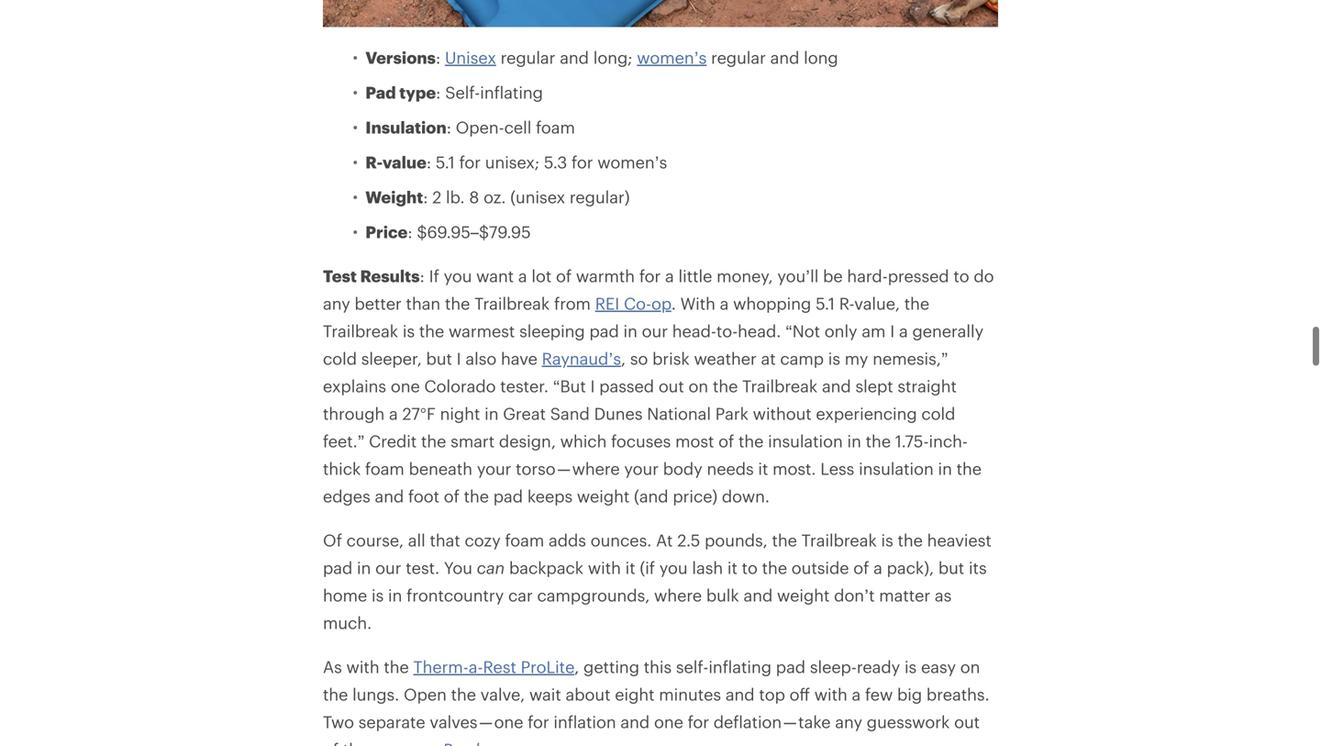 Task type: locate. For each thing, give the bounding box(es) containing it.
1 horizontal spatial to
[[954, 266, 970, 286]]

women's
[[637, 48, 707, 67], [598, 153, 668, 172]]

bulk
[[707, 586, 740, 605]]

0 horizontal spatial one
[[391, 377, 420, 396]]

the left outside
[[763, 558, 788, 578]]

0 horizontal spatial weight
[[577, 487, 630, 506]]

it inside , so brisk weather at camp is my nemesis," explains one colorado tester. "but i passed out on the trailbreak and slept straight through a 27°f night in great sand dunes national park without experiencing cold feet." credit the smart design, which focuses most of the insulation in the 1.75-inch- thick foam beneath your torso—where your body needs it most. less insulation in the edges and foot of the pad keeps weight (and price) down.
[[759, 459, 769, 478]]

1 vertical spatial insulation
[[859, 459, 934, 478]]

with up "campgrounds,"
[[588, 558, 621, 578]]

is left the my
[[829, 349, 841, 368]]

generally
[[913, 321, 984, 341]]

0 vertical spatial women's
[[637, 48, 707, 67]]

out down breaths.
[[955, 713, 981, 732]]

the down the two
[[343, 740, 368, 746]]

0 horizontal spatial with
[[347, 657, 380, 677]]

campgrounds,
[[538, 586, 650, 605]]

weight
[[577, 487, 630, 506], [778, 586, 830, 605]]

weight
[[366, 187, 423, 207]]

0 horizontal spatial any
[[323, 294, 350, 313]]

0 horizontal spatial i
[[457, 349, 461, 368]]

out inside ', getting this self-inflating pad sleep-ready is easy on the lungs. open the valve, wait about eight minutes and top off with a few big breaths. two separate valves—one for inflation and one for deflation—take any guesswork out of the process.'
[[955, 713, 981, 732]]

a left few
[[852, 685, 861, 704]]

dunes
[[594, 404, 643, 423]]

inflating up top
[[709, 657, 772, 677]]

0 horizontal spatial but
[[426, 349, 452, 368]]

insulation
[[366, 118, 447, 137]]

1 vertical spatial but
[[939, 558, 965, 578]]

0 vertical spatial but
[[426, 349, 452, 368]]

don't
[[835, 586, 875, 605]]

27°f
[[403, 404, 436, 423]]

lash
[[693, 558, 724, 578]]

smart
[[451, 432, 495, 451]]

and right bulk
[[744, 586, 773, 605]]

2 horizontal spatial with
[[815, 685, 848, 704]]

open-
[[456, 118, 505, 137]]

inflating for self-
[[709, 657, 772, 677]]

is inside of course, all that cozy foam adds ounces. at 2.5 pounds, the trailbreak is the heaviest pad in our test. you
[[882, 531, 894, 550]]

all
[[408, 531, 426, 550]]

, inside ', getting this self-inflating pad sleep-ready is easy on the lungs. open the valve, wait about eight minutes and top off with a few big breaths. two separate valves—one for inflation and one for deflation—take any guesswork out of the process.'
[[575, 657, 580, 677]]

you right (if
[[660, 558, 688, 578]]

versions
[[366, 48, 436, 67]]

women's up regular)
[[598, 153, 668, 172]]

regular right unisex link on the left
[[501, 48, 556, 67]]

0 vertical spatial with
[[588, 558, 621, 578]]

, up about
[[575, 657, 580, 677]]

1 horizontal spatial cold
[[922, 404, 956, 423]]

trailbreak up without
[[743, 377, 818, 396]]

sleeping
[[520, 321, 585, 341]]

1 vertical spatial inflating
[[709, 657, 772, 677]]

for down minutes
[[688, 713, 710, 732]]

, for so
[[621, 349, 626, 368]]

5.1 up the 2
[[436, 153, 455, 172]]

2 vertical spatial i
[[591, 377, 595, 396]]

: down insulation
[[427, 153, 432, 172]]

our inside of course, all that cozy foam adds ounces. at 2.5 pounds, the trailbreak is the heaviest pad in our test. you
[[376, 558, 402, 578]]

any inside : if you want a lot of warmth for a little money, you'll be hard-pressed to do any better than the trailbreak from
[[323, 294, 350, 313]]

is inside . with a whopping 5.1 r-value, the trailbreak is the warmest sleeping pad in our head-to-head. "not only am i a generally cold sleeper, but i also have
[[403, 321, 415, 341]]

0 vertical spatial ,
[[621, 349, 626, 368]]

1 vertical spatial women's
[[598, 153, 668, 172]]

weight down outside
[[778, 586, 830, 605]]

1 horizontal spatial one
[[655, 713, 684, 732]]

the down 'pressed'
[[905, 294, 930, 313]]

rest
[[483, 657, 517, 677]]

0 horizontal spatial your
[[477, 459, 512, 478]]

as
[[323, 657, 342, 677]]

1 vertical spatial ,
[[575, 657, 580, 677]]

with inside 'backpack with it (if you lash it to the outside of a pack), but its home is in frontcountry car campgrounds, where bulk and weight don't matter as much.'
[[588, 558, 621, 578]]

5.1 down be
[[816, 294, 835, 313]]

sand
[[551, 404, 590, 423]]

rei
[[596, 294, 620, 313]]

1 horizontal spatial i
[[591, 377, 595, 396]]

weight down torso—where
[[577, 487, 630, 506]]

0 vertical spatial one
[[391, 377, 420, 396]]

do
[[974, 266, 995, 286]]

0 horizontal spatial it
[[626, 558, 636, 578]]

0 vertical spatial out
[[659, 377, 685, 396]]

0 vertical spatial i
[[891, 321, 895, 341]]

(unisex
[[511, 187, 566, 207]]

, left so
[[621, 349, 626, 368]]

1 vertical spatial foam
[[365, 459, 405, 478]]

0 vertical spatial inflating
[[480, 83, 543, 102]]

0 vertical spatial cold
[[323, 349, 357, 368]]

0 vertical spatial to
[[954, 266, 970, 286]]

but left its at the right of page
[[939, 558, 965, 578]]

out
[[659, 377, 685, 396], [955, 713, 981, 732]]

inch-
[[929, 432, 968, 451]]

1 vertical spatial our
[[376, 558, 402, 578]]

pad down rei
[[590, 321, 619, 341]]

camp
[[781, 349, 824, 368]]

1 horizontal spatial out
[[955, 713, 981, 732]]

a up the nemesis,"
[[900, 321, 909, 341]]

: left the if
[[420, 266, 425, 286]]

2 vertical spatial foam
[[505, 531, 545, 550]]

one
[[391, 377, 420, 396], [655, 713, 684, 732]]

1 horizontal spatial 5.1
[[816, 294, 835, 313]]

1 vertical spatial weight
[[778, 586, 830, 605]]

women's link
[[637, 48, 707, 67]]

of inside : if you want a lot of warmth for a little money, you'll be hard-pressed to do any better than the trailbreak from
[[556, 266, 572, 286]]

test results
[[323, 266, 420, 286]]

r-value : 5.1 for unisex; 5.3 for women's
[[366, 153, 668, 172]]

0 horizontal spatial 5.1
[[436, 153, 455, 172]]

1 regular from the left
[[501, 48, 556, 67]]

if
[[429, 266, 440, 286]]

0 vertical spatial any
[[323, 294, 350, 313]]

1 horizontal spatial but
[[939, 558, 965, 578]]

for down wait
[[528, 713, 550, 732]]

down.
[[722, 487, 770, 506]]

foam up the 5.3
[[536, 118, 575, 137]]

a left 27°f
[[389, 404, 398, 423]]

you inside : if you want a lot of warmth for a little money, you'll be hard-pressed to do any better than the trailbreak from
[[444, 266, 472, 286]]

: if you want a lot of warmth for a little money, you'll be hard-pressed to do any better than the trailbreak from
[[323, 266, 995, 313]]

trailbreak down want
[[475, 294, 550, 313]]

and down the eight on the left bottom
[[621, 713, 650, 732]]

but inside 'backpack with it (if you lash it to the outside of a pack), but its home is in frontcountry car campgrounds, where bulk and weight don't matter as much.'
[[939, 558, 965, 578]]

our down op
[[642, 321, 668, 341]]

a inside , so brisk weather at camp is my nemesis," explains one colorado tester. "but i passed out on the trailbreak and slept straight through a 27°f night in great sand dunes national park without experiencing cold feet." credit the smart design, which focuses most of the insulation in the 1.75-inch- thick foam beneath your torso—where your body needs it most. less insulation in the edges and foot of the pad keeps weight (and price) down.
[[389, 404, 398, 423]]

1 horizontal spatial any
[[836, 713, 863, 732]]

1 horizontal spatial regular
[[712, 48, 766, 67]]

it left most.
[[759, 459, 769, 478]]

trailbreak up outside
[[802, 531, 877, 550]]

1 horizontal spatial you
[[660, 558, 688, 578]]

2 vertical spatial with
[[815, 685, 848, 704]]

it right "lash"
[[728, 558, 738, 578]]

unisex;
[[485, 153, 540, 172]]

1 horizontal spatial insulation
[[859, 459, 934, 478]]

1 vertical spatial to
[[742, 558, 758, 578]]

pad left keeps
[[494, 487, 523, 506]]

process.
[[373, 740, 438, 746]]

i right am
[[891, 321, 895, 341]]

: left self- on the left top of page
[[436, 83, 441, 102]]

top
[[760, 685, 786, 704]]

pad inside of course, all that cozy foam adds ounces. at 2.5 pounds, the trailbreak is the heaviest pad in our test. you
[[323, 558, 353, 578]]

the down weather
[[713, 377, 738, 396]]

1 vertical spatial one
[[655, 713, 684, 732]]

on inside , so brisk weather at camp is my nemesis," explains one colorado tester. "but i passed out on the trailbreak and slept straight through a 27°f night in great sand dunes national park without experiencing cold feet." credit the smart design, which focuses most of the insulation in the 1.75-inch- thick foam beneath your torso—where your body needs it most. less insulation in the edges and foot of the pad keeps weight (and price) down.
[[689, 377, 709, 396]]

the down a-
[[451, 685, 476, 704]]

0 vertical spatial weight
[[577, 487, 630, 506]]

: left the open- at the top left
[[447, 118, 452, 137]]

our
[[642, 321, 668, 341], [376, 558, 402, 578]]

the down park on the right of page
[[739, 432, 764, 451]]

r- inside . with a whopping 5.1 r-value, the trailbreak is the warmest sleeping pad in our head-to-head. "not only am i a generally cold sleeper, but i also have
[[840, 294, 855, 313]]

it left (if
[[626, 558, 636, 578]]

with down sleep-
[[815, 685, 848, 704]]

1 vertical spatial r-
[[840, 294, 855, 313]]

insulation
[[769, 432, 843, 451], [859, 459, 934, 478]]

for
[[460, 153, 481, 172], [572, 153, 593, 172], [640, 266, 661, 286], [528, 713, 550, 732], [688, 713, 710, 732]]

i right "but
[[591, 377, 595, 396]]

is inside ', getting this self-inflating pad sleep-ready is easy on the lungs. open the valve, wait about eight minutes and top off with a few big breaths. two separate valves—one for inflation and one for deflation—take any guesswork out of the process.'
[[905, 657, 917, 677]]

a-
[[469, 657, 483, 677]]

regular right women's link on the top
[[712, 48, 766, 67]]

with inside ', getting this self-inflating pad sleep-ready is easy on the lungs. open the valve, wait about eight minutes and top off with a few big breaths. two separate valves—one for inflation and one for deflation—take any guesswork out of the process.'
[[815, 685, 848, 704]]

2
[[433, 187, 442, 207]]

in right home
[[388, 586, 402, 605]]

0 horizontal spatial to
[[742, 558, 758, 578]]

trailbreak down better
[[323, 321, 398, 341]]

pad up off on the right of page
[[776, 657, 806, 677]]

and left foot
[[375, 487, 404, 506]]

cold
[[323, 349, 357, 368], [922, 404, 956, 423]]

0 horizontal spatial you
[[444, 266, 472, 286]]

for up op
[[640, 266, 661, 286]]

outside
[[792, 558, 850, 578]]

with up lungs.
[[347, 657, 380, 677]]

insulation down 1.75-
[[859, 459, 934, 478]]

1 horizontal spatial our
[[642, 321, 668, 341]]

0 vertical spatial on
[[689, 377, 709, 396]]

one inside , so brisk weather at camp is my nemesis," explains one colorado tester. "but i passed out on the trailbreak and slept straight through a 27°f night in great sand dunes national park without experiencing cold feet." credit the smart design, which focuses most of the insulation in the 1.75-inch- thick foam beneath your torso—where your body needs it most. less insulation in the edges and foot of the pad keeps weight (and price) down.
[[391, 377, 420, 396]]

weight : 2 lb. 8 oz. (unisex regular)
[[366, 187, 630, 207]]

the down inch-
[[957, 459, 982, 478]]

want
[[477, 266, 514, 286]]

cold up inch-
[[922, 404, 956, 423]]

0 horizontal spatial regular
[[501, 48, 556, 67]]

"but
[[553, 377, 586, 396]]

results
[[360, 266, 420, 286]]

but up colorado
[[426, 349, 452, 368]]

of right 'lot'
[[556, 266, 572, 286]]

one up 27°f
[[391, 377, 420, 396]]

weight inside 'backpack with it (if you lash it to the outside of a pack), but its home is in frontcountry car campgrounds, where bulk and weight don't matter as much.'
[[778, 586, 830, 605]]

valves—one
[[430, 713, 524, 732]]

night
[[440, 404, 480, 423]]

, getting this self-inflating pad sleep-ready is easy on the lungs. open the valve, wait about eight minutes and top off with a few big breaths. two separate valves—one for inflation and one for deflation—take any guesswork out of the process.
[[323, 657, 990, 746]]

in inside of course, all that cozy foam adds ounces. at 2.5 pounds, the trailbreak is the heaviest pad in our test. you
[[357, 558, 371, 578]]

pad inside , so brisk weather at camp is my nemesis," explains one colorado tester. "but i passed out on the trailbreak and slept straight through a 27°f night in great sand dunes national park without experiencing cold feet." credit the smart design, which focuses most of the insulation in the 1.75-inch- thick foam beneath your torso—where your body needs it most. less insulation in the edges and foot of the pad keeps weight (and price) down.
[[494, 487, 523, 506]]

0 horizontal spatial inflating
[[480, 83, 543, 102]]

any down sleep-
[[836, 713, 863, 732]]

from
[[554, 294, 591, 313]]

of up "don't"
[[854, 558, 870, 578]]

a left pack),
[[874, 558, 883, 578]]

a
[[519, 266, 528, 286], [666, 266, 675, 286], [720, 294, 729, 313], [900, 321, 909, 341], [389, 404, 398, 423], [874, 558, 883, 578], [852, 685, 861, 704]]

trailbreak inside . with a whopping 5.1 r-value, the trailbreak is the warmest sleeping pad in our head-to-head. "not only am i a generally cold sleeper, but i also have
[[323, 321, 398, 341]]

at
[[656, 531, 673, 550]]

1 vertical spatial you
[[660, 558, 688, 578]]

to
[[954, 266, 970, 286], [742, 558, 758, 578]]

is right home
[[372, 586, 384, 605]]

cell
[[505, 118, 532, 137]]

pad down of
[[323, 558, 353, 578]]

to left "do"
[[954, 266, 970, 286]]

one inside ', getting this self-inflating pad sleep-ready is easy on the lungs. open the valve, wait about eight minutes and top off with a few big breaths. two separate valves—one for inflation and one for deflation—take any guesswork out of the process.'
[[655, 713, 684, 732]]

for down insulation : open-cell foam
[[460, 153, 481, 172]]

trailbreak inside , so brisk weather at camp is my nemesis," explains one colorado tester. "but i passed out on the trailbreak and slept straight through a 27°f night in great sand dunes national park without experiencing cold feet." credit the smart design, which focuses most of the insulation in the 1.75-inch- thick foam beneath your torso—where your body needs it most. less insulation in the edges and foot of the pad keeps weight (and price) down.
[[743, 377, 818, 396]]

separate
[[359, 713, 426, 732]]

and left "long"
[[771, 48, 800, 67]]

5.3
[[544, 153, 568, 172]]

1 horizontal spatial on
[[961, 657, 981, 677]]

0 vertical spatial our
[[642, 321, 668, 341]]

1 vertical spatial any
[[836, 713, 863, 732]]

rei co-op link
[[596, 294, 672, 313]]

pad inside ', getting this self-inflating pad sleep-ready is easy on the lungs. open the valve, wait about eight minutes and top off with a few big breaths. two separate valves—one for inflation and one for deflation—take any guesswork out of the process.'
[[776, 657, 806, 677]]

weight inside , so brisk weather at camp is my nemesis," explains one colorado tester. "but i passed out on the trailbreak and slept straight through a 27°f night in great sand dunes national park without experiencing cold feet." credit the smart design, which focuses most of the insulation in the 1.75-inch- thick foam beneath your torso—where your body needs it most. less insulation in the edges and foot of the pad keeps weight (and price) down.
[[577, 487, 630, 506]]

in inside 'backpack with it (if you lash it to the outside of a pack), but its home is in frontcountry car campgrounds, where bulk and weight don't matter as much.'
[[388, 586, 402, 605]]

the right than
[[445, 294, 470, 313]]

2 horizontal spatial it
[[759, 459, 769, 478]]

inflating up "cell"
[[480, 83, 543, 102]]

through
[[323, 404, 385, 423]]

course,
[[347, 531, 404, 550]]

in down rei co-op
[[624, 321, 638, 341]]

the inside 'backpack with it (if you lash it to the outside of a pack), but its home is in frontcountry car campgrounds, where bulk and weight don't matter as much.'
[[763, 558, 788, 578]]

1 horizontal spatial ,
[[621, 349, 626, 368]]

0 horizontal spatial on
[[689, 377, 709, 396]]

is down than
[[403, 321, 415, 341]]

pad inside . with a whopping 5.1 r-value, the trailbreak is the warmest sleeping pad in our head-to-head. "not only am i a generally cold sleeper, but i also have
[[590, 321, 619, 341]]

2 your from the left
[[625, 459, 659, 478]]

you
[[444, 266, 472, 286], [660, 558, 688, 578]]

1 vertical spatial 5.1
[[816, 294, 835, 313]]

1 vertical spatial on
[[961, 657, 981, 677]]

much.
[[323, 613, 372, 633]]

adds
[[549, 531, 587, 550]]

, inside , so brisk weather at camp is my nemesis," explains one colorado tester. "but i passed out on the trailbreak and slept straight through a 27°f night in great sand dunes national park without experiencing cold feet." credit the smart design, which focuses most of the insulation in the 1.75-inch- thick foam beneath your torso—where your body needs it most. less insulation in the edges and foot of the pad keeps weight (and price) down.
[[621, 349, 626, 368]]

design,
[[499, 432, 556, 451]]

0 vertical spatial you
[[444, 266, 472, 286]]

pressed
[[888, 266, 950, 286]]

of down the two
[[323, 740, 339, 746]]

0 vertical spatial insulation
[[769, 432, 843, 451]]

r- up weight
[[366, 153, 383, 172]]

0 vertical spatial 5.1
[[436, 153, 455, 172]]

on
[[689, 377, 709, 396], [961, 657, 981, 677]]

1 horizontal spatial inflating
[[709, 657, 772, 677]]

2 horizontal spatial i
[[891, 321, 895, 341]]

1 horizontal spatial your
[[625, 459, 659, 478]]

your down smart
[[477, 459, 512, 478]]

a right with
[[720, 294, 729, 313]]

is up big
[[905, 657, 917, 677]]

matter
[[880, 586, 931, 605]]

self-
[[445, 83, 480, 102]]

as with the therm-a-rest prolite
[[323, 657, 575, 677]]

1 vertical spatial out
[[955, 713, 981, 732]]

trailbreak inside : if you want a lot of warmth for a little money, you'll be hard-pressed to do any better than the trailbreak from
[[475, 294, 550, 313]]

you right the if
[[444, 266, 472, 286]]

a left 'lot'
[[519, 266, 528, 286]]

in down course,
[[357, 558, 371, 578]]

2 regular from the left
[[712, 48, 766, 67]]

out inside , so brisk weather at camp is my nemesis," explains one colorado tester. "but i passed out on the trailbreak and slept straight through a 27°f night in great sand dunes national park without experiencing cold feet." credit the smart design, which focuses most of the insulation in the 1.75-inch- thick foam beneath your torso—where your body needs it most. less insulation in the edges and foot of the pad keeps weight (and price) down.
[[659, 377, 685, 396]]

0 horizontal spatial r-
[[366, 153, 383, 172]]

body
[[663, 459, 703, 478]]

cold inside . with a whopping 5.1 r-value, the trailbreak is the warmest sleeping pad in our head-to-head. "not only am i a generally cold sleeper, but i also have
[[323, 349, 357, 368]]

in down experiencing
[[848, 432, 862, 451]]

trailbreak inside of course, all that cozy foam adds ounces. at 2.5 pounds, the trailbreak is the heaviest pad in our test. you
[[802, 531, 877, 550]]

0 horizontal spatial ,
[[575, 657, 580, 677]]

foam down credit on the bottom of the page
[[365, 459, 405, 478]]

your down 'focuses'
[[625, 459, 659, 478]]

1 horizontal spatial with
[[588, 558, 621, 578]]

be
[[824, 266, 843, 286]]

to down the pounds,
[[742, 558, 758, 578]]

0 horizontal spatial insulation
[[769, 432, 843, 451]]

foam up backpack
[[505, 531, 545, 550]]

the up lungs.
[[384, 657, 409, 677]]

and inside 'backpack with it (if you lash it to the outside of a pack), but its home is in frontcountry car campgrounds, where bulk and weight don't matter as much.'
[[744, 586, 773, 605]]

tester.
[[501, 377, 549, 396]]

0 horizontal spatial out
[[659, 377, 685, 396]]

:
[[436, 48, 441, 67], [436, 83, 441, 102], [447, 118, 452, 137], [427, 153, 432, 172], [423, 187, 428, 207], [408, 222, 413, 242], [420, 266, 425, 286]]

ounces.
[[591, 531, 652, 550]]

0 horizontal spatial our
[[376, 558, 402, 578]]

1 horizontal spatial r-
[[840, 294, 855, 313]]

foot
[[409, 487, 440, 506]]

inflating inside ', getting this self-inflating pad sleep-ready is easy on the lungs. open the valve, wait about eight minutes and top off with a few big breaths. two separate valves—one for inflation and one for deflation—take any guesswork out of the process.'
[[709, 657, 772, 677]]

cold inside , so brisk weather at camp is my nemesis," explains one colorado tester. "but i passed out on the trailbreak and slept straight through a 27°f night in great sand dunes national park without experiencing cold feet." credit the smart design, which focuses most of the insulation in the 1.75-inch- thick foam beneath your torso—where your body needs it most. less insulation in the edges and foot of the pad keeps weight (and price) down.
[[922, 404, 956, 423]]

i left also
[[457, 349, 461, 368]]

cold up explains
[[323, 349, 357, 368]]

one down minutes
[[655, 713, 684, 732]]

a left little
[[666, 266, 675, 286]]

better
[[355, 294, 402, 313]]

1 vertical spatial with
[[347, 657, 380, 677]]

1 vertical spatial cold
[[922, 404, 956, 423]]

0 horizontal spatial cold
[[323, 349, 357, 368]]

test.
[[406, 558, 440, 578]]

1 horizontal spatial weight
[[778, 586, 830, 605]]



Task type: vqa. For each thing, say whether or not it's contained in the screenshot.


Task type: describe. For each thing, give the bounding box(es) containing it.
weather
[[694, 349, 757, 368]]

self-
[[676, 657, 709, 677]]

the up beneath
[[421, 432, 447, 451]]

: inside : if you want a lot of warmth for a little money, you'll be hard-pressed to do any better than the trailbreak from
[[420, 266, 425, 286]]

frontcountry
[[407, 586, 504, 605]]

focuses
[[611, 432, 671, 451]]

is inside 'backpack with it (if you lash it to the outside of a pack), but its home is in frontcountry car campgrounds, where bulk and weight don't matter as much.'
[[372, 586, 384, 605]]

and left top
[[726, 685, 755, 704]]

beneath
[[409, 459, 473, 478]]

therm-a-rest prolite link
[[414, 657, 575, 677]]

the down experiencing
[[866, 432, 891, 451]]

long
[[804, 48, 839, 67]]

whopping
[[734, 294, 812, 313]]

price : $69.95–$79.95
[[366, 222, 531, 242]]

can
[[477, 558, 509, 578]]

most.
[[773, 459, 817, 478]]

value
[[383, 153, 427, 172]]

as
[[935, 586, 952, 605]]

nemesis,"
[[873, 349, 949, 368]]

sleeper,
[[362, 349, 422, 368]]

colorado
[[425, 377, 496, 396]]

therm-
[[414, 657, 469, 677]]

1 your from the left
[[477, 459, 512, 478]]

any inside ', getting this self-inflating pad sleep-ready is easy on the lungs. open the valve, wait about eight minutes and top off with a few big breaths. two separate valves—one for inflation and one for deflation—take any guesswork out of the process.'
[[836, 713, 863, 732]]

inflating for self-
[[480, 83, 543, 102]]

for right the 5.3
[[572, 153, 593, 172]]

the up cozy
[[464, 487, 489, 506]]

guesswork
[[867, 713, 950, 732]]

test
[[323, 266, 357, 286]]

foam inside , so brisk weather at camp is my nemesis," explains one colorado tester. "but i passed out on the trailbreak and slept straight through a 27°f night in great sand dunes national park without experiencing cold feet." credit the smart design, which focuses most of the insulation in the 1.75-inch- thick foam beneath your torso—where your body needs it most. less insulation in the edges and foot of the pad keeps weight (and price) down.
[[365, 459, 405, 478]]

needs
[[707, 459, 754, 478]]

little
[[679, 266, 713, 286]]

thick
[[323, 459, 361, 478]]

in down inch-
[[939, 459, 953, 478]]

versions : unisex regular and long; women's regular and long
[[366, 48, 839, 67]]

: down weight
[[408, 222, 413, 242]]

of inside ', getting this self-inflating pad sleep-ready is easy on the lungs. open the valve, wait about eight minutes and top off with a few big breaths. two separate valves—one for inflation and one for deflation—take any guesswork out of the process.'
[[323, 740, 339, 746]]

most
[[676, 432, 715, 451]]

(if
[[640, 558, 655, 578]]

of course, all that cozy foam adds ounces. at 2.5 pounds, the trailbreak is the heaviest pad in our test. you
[[323, 531, 992, 578]]

hard-
[[848, 266, 888, 286]]

$69.95–$79.95
[[417, 222, 531, 242]]

with for as
[[347, 657, 380, 677]]

big
[[898, 685, 923, 704]]

but inside . with a whopping 5.1 r-value, the trailbreak is the warmest sleeping pad in our head-to-head. "not only am i a generally cold sleeper, but i also have
[[426, 349, 452, 368]]

slept
[[856, 377, 894, 396]]

raynaud's link
[[542, 349, 621, 368]]

0 vertical spatial r-
[[366, 153, 383, 172]]

with
[[681, 294, 716, 313]]

minutes
[[659, 685, 722, 704]]

also
[[466, 349, 497, 368]]

have
[[501, 349, 538, 368]]

sleep-
[[810, 657, 857, 677]]

1 vertical spatial i
[[457, 349, 461, 368]]

with for backpack
[[588, 558, 621, 578]]

cozy
[[465, 531, 501, 550]]

rei co-op trailbreak self-inflating sleeping pad image
[[323, 0, 999, 27]]

deflation—take
[[714, 713, 831, 732]]

our inside . with a whopping 5.1 r-value, the trailbreak is the warmest sleeping pad in our head-to-head. "not only am i a generally cold sleeper, but i also have
[[642, 321, 668, 341]]

home
[[323, 586, 367, 605]]

price)
[[673, 487, 718, 506]]

(and
[[634, 487, 669, 506]]

price
[[366, 222, 408, 242]]

co-
[[624, 294, 652, 313]]

the inside : if you want a lot of warmth for a little money, you'll be hard-pressed to do any better than the trailbreak from
[[445, 294, 470, 313]]

in inside . with a whopping 5.1 r-value, the trailbreak is the warmest sleeping pad in our head-to-head. "not only am i a generally cold sleeper, but i also have
[[624, 321, 638, 341]]

this
[[644, 657, 672, 677]]

credit
[[369, 432, 417, 451]]

the down than
[[419, 321, 445, 341]]

ready
[[857, 657, 901, 677]]

. with a whopping 5.1 r-value, the trailbreak is the warmest sleeping pad in our head-to-head. "not only am i a generally cold sleeper, but i also have
[[323, 294, 984, 368]]

open
[[404, 685, 447, 704]]

oz.
[[484, 187, 506, 207]]

national
[[647, 404, 711, 423]]

warmest
[[449, 321, 515, 341]]

where
[[655, 586, 702, 605]]

raynaud's
[[542, 349, 621, 368]]

to inside : if you want a lot of warmth for a little money, you'll be hard-pressed to do any better than the trailbreak from
[[954, 266, 970, 286]]

in right night
[[485, 404, 499, 423]]

that
[[430, 531, 461, 550]]

"not
[[786, 321, 821, 341]]

value,
[[855, 294, 901, 313]]

to inside 'backpack with it (if you lash it to the outside of a pack), but its home is in frontcountry car campgrounds, where bulk and weight don't matter as much.'
[[742, 558, 758, 578]]

0 vertical spatial foam
[[536, 118, 575, 137]]

the up pack),
[[898, 531, 923, 550]]

breaths.
[[927, 685, 990, 704]]

passed
[[600, 377, 655, 396]]

on inside ', getting this self-inflating pad sleep-ready is easy on the lungs. open the valve, wait about eight minutes and top off with a few big breaths. two separate valves—one for inflation and one for deflation—take any guesswork out of the process.'
[[961, 657, 981, 677]]

of up needs
[[719, 432, 735, 451]]

head.
[[738, 321, 782, 341]]

and down the my
[[822, 377, 852, 396]]

explains
[[323, 377, 387, 396]]

2.5
[[678, 531, 701, 550]]

you inside 'backpack with it (if you lash it to the outside of a pack), but its home is in frontcountry car campgrounds, where bulk and weight don't matter as much.'
[[660, 558, 688, 578]]

backpack
[[509, 558, 584, 578]]

inflation
[[554, 713, 617, 732]]

, for getting
[[575, 657, 580, 677]]

heaviest
[[928, 531, 992, 550]]

is inside , so brisk weather at camp is my nemesis," explains one colorado tester. "but i passed out on the trailbreak and slept straight through a 27°f night in great sand dunes national park without experiencing cold feet." credit the smart design, which focuses most of the insulation in the 1.75-inch- thick foam beneath your torso—where your body needs it most. less insulation in the edges and foot of the pad keeps weight (and price) down.
[[829, 349, 841, 368]]

5.1 inside . with a whopping 5.1 r-value, the trailbreak is the warmest sleeping pad in our head-to-head. "not only am i a generally cold sleeper, but i also have
[[816, 294, 835, 313]]

park
[[716, 404, 749, 423]]

: left the 2
[[423, 187, 428, 207]]

unisex
[[445, 48, 497, 67]]

great
[[503, 404, 546, 423]]

lb.
[[446, 187, 465, 207]]

without
[[753, 404, 812, 423]]

its
[[969, 558, 987, 578]]

car
[[509, 586, 533, 605]]

i inside , so brisk weather at camp is my nemesis," explains one colorado tester. "but i passed out on the trailbreak and slept straight through a 27°f night in great sand dunes national park without experiencing cold feet." credit the smart design, which focuses most of the insulation in the 1.75-inch- thick foam beneath your torso—where your body needs it most. less insulation in the edges and foot of the pad keeps weight (and price) down.
[[591, 377, 595, 396]]

of right foot
[[444, 487, 460, 506]]

experiencing
[[817, 404, 918, 423]]

the down as
[[323, 685, 348, 704]]

eight
[[615, 685, 655, 704]]

foam inside of course, all that cozy foam adds ounces. at 2.5 pounds, the trailbreak is the heaviest pad in our test. you
[[505, 531, 545, 550]]

easy
[[922, 657, 957, 677]]

to-
[[717, 321, 738, 341]]

pounds,
[[705, 531, 768, 550]]

1 horizontal spatial it
[[728, 558, 738, 578]]

insulation : open-cell foam
[[366, 118, 575, 137]]

a inside ', getting this self-inflating pad sleep-ready is easy on the lungs. open the valve, wait about eight minutes and top off with a few big breaths. two separate valves—one for inflation and one for deflation—take any guesswork out of the process.'
[[852, 685, 861, 704]]

a inside 'backpack with it (if you lash it to the outside of a pack), but its home is in frontcountry car campgrounds, where bulk and weight don't matter as much.'
[[874, 558, 883, 578]]

, so brisk weather at camp is my nemesis," explains one colorado tester. "but i passed out on the trailbreak and slept straight through a 27°f night in great sand dunes national park without experiencing cold feet." credit the smart design, which focuses most of the insulation in the 1.75-inch- thick foam beneath your torso—where your body needs it most. less insulation in the edges and foot of the pad keeps weight (and price) down.
[[323, 349, 982, 506]]

am
[[862, 321, 886, 341]]

regular)
[[570, 187, 630, 207]]

and left long;
[[560, 48, 589, 67]]

edges
[[323, 487, 371, 506]]

you'll
[[778, 266, 819, 286]]

for inside : if you want a lot of warmth for a little money, you'll be hard-pressed to do any better than the trailbreak from
[[640, 266, 661, 286]]

the up outside
[[773, 531, 798, 550]]

few
[[866, 685, 893, 704]]

: left unisex link on the left
[[436, 48, 441, 67]]

of inside 'backpack with it (if you lash it to the outside of a pack), but its home is in frontcountry car campgrounds, where bulk and weight don't matter as much.'
[[854, 558, 870, 578]]



